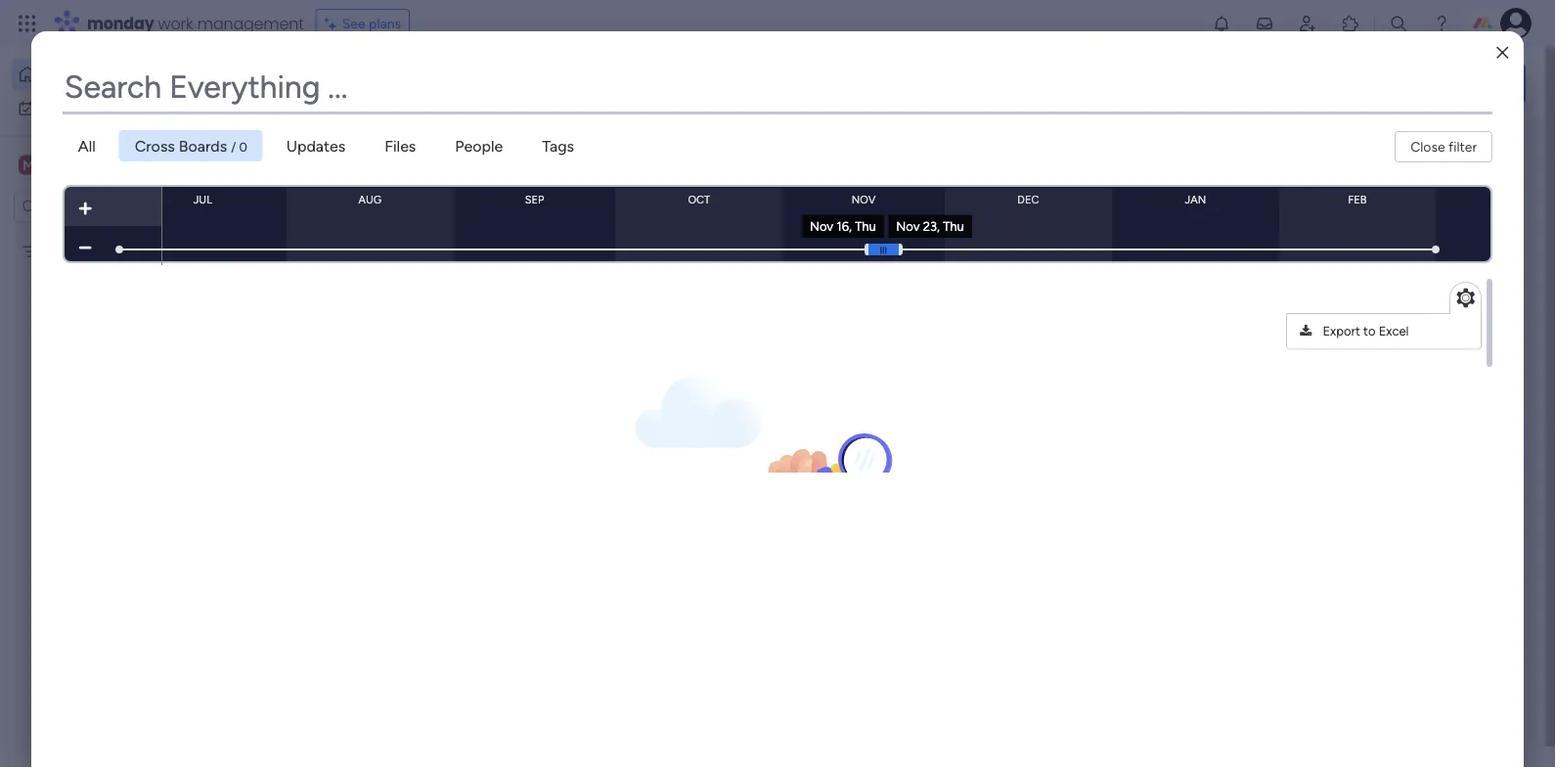 Task type: vqa. For each thing, say whether or not it's contained in the screenshot.
the leftmost "My"
no



Task type: locate. For each thing, give the bounding box(es) containing it.
0 horizontal spatial your
[[388, 85, 419, 103]]

templates image image
[[1251, 152, 1509, 287]]

0 horizontal spatial work
[[65, 100, 95, 116]]

thu right 23, on the right top of the page
[[943, 218, 965, 234]]

monday work management
[[87, 12, 304, 34]]

excel
[[1379, 323, 1410, 339]]

2 thu from the left
[[943, 218, 965, 234]]

dapulse hamburger image
[[880, 247, 888, 254]]

nov 16, thu
[[810, 218, 877, 234]]

ready-
[[1245, 328, 1290, 347]]

khvhg
[[46, 243, 83, 260]]

people link
[[440, 130, 519, 161]]

monday
[[87, 12, 154, 34]]

close filter button
[[1396, 131, 1493, 162]]

dec
[[1018, 193, 1040, 206]]

work
[[158, 12, 193, 34], [65, 100, 95, 116]]

main workspace
[[45, 156, 160, 174]]

1 nov from the left
[[810, 218, 834, 234]]

in
[[1393, 305, 1405, 323]]

2 nov from the left
[[897, 218, 920, 234]]

thu right "16,"
[[855, 218, 877, 234]]

thu
[[855, 218, 877, 234], [943, 218, 965, 234]]

nov 23, thu
[[897, 218, 965, 234]]

0 vertical spatial work
[[158, 12, 193, 34]]

search everything image
[[1390, 14, 1409, 33]]

None field
[[62, 63, 1493, 112]]

1 vertical spatial your
[[1289, 305, 1321, 323]]

feb
[[1349, 193, 1367, 206]]

made
[[1290, 328, 1329, 347]]

cross
[[135, 137, 175, 155]]

option
[[0, 234, 250, 238]]

your
[[388, 85, 419, 103], [1289, 305, 1321, 323]]

main
[[45, 156, 79, 174]]

1 horizontal spatial nov
[[897, 218, 920, 234]]

close
[[1411, 138, 1446, 155]]

work for monday
[[158, 12, 193, 34]]

notifications image
[[1212, 14, 1232, 33]]

filter
[[1449, 138, 1478, 155]]

1 horizontal spatial your
[[1289, 305, 1321, 323]]

0 vertical spatial your
[[388, 85, 419, 103]]

1 horizontal spatial thu
[[943, 218, 965, 234]]

getting started element
[[1233, 471, 1527, 549]]

0 horizontal spatial thu
[[855, 218, 877, 234]]

export to excel link
[[1291, 317, 1479, 346]]

dapulse add image
[[79, 201, 92, 216]]

nov for nov 16, thu
[[810, 218, 834, 234]]

your up the download image
[[1289, 305, 1321, 323]]

1 thu from the left
[[855, 218, 877, 234]]

boards
[[179, 137, 227, 155]]

download image
[[1301, 325, 1315, 338]]

all
[[78, 137, 96, 155]]

tags link
[[527, 130, 590, 161]]

0 horizontal spatial nov
[[810, 218, 834, 234]]

good
[[279, 65, 313, 81]]

nov left "16,"
[[810, 218, 834, 234]]

files
[[385, 137, 416, 155]]

updates
[[286, 137, 346, 155]]

dapulse minus image
[[79, 240, 92, 255]]

work inside "button"
[[65, 100, 95, 116]]

invite members image
[[1299, 14, 1318, 33]]

sep
[[525, 193, 544, 206]]

work right the my
[[65, 100, 95, 116]]

1 vertical spatial work
[[65, 100, 95, 116]]

and
[[572, 85, 598, 103]]

oct
[[688, 193, 710, 206]]

help center element
[[1233, 565, 1527, 643]]

recent
[[423, 85, 469, 103]]

boost
[[1245, 305, 1286, 323]]

nov for nov 23, thu
[[897, 218, 920, 234]]

your down gary!
[[388, 85, 419, 103]]

/
[[231, 139, 236, 155]]

1 horizontal spatial work
[[158, 12, 193, 34]]

to
[[1364, 323, 1376, 339]]

see plans button
[[316, 9, 410, 38]]

close filter
[[1411, 138, 1478, 155]]

dapulse settings image
[[1458, 287, 1476, 310]]

work right the monday
[[158, 12, 193, 34]]

nov left 23, on the right top of the page
[[897, 218, 920, 234]]

nov
[[810, 218, 834, 234], [897, 218, 920, 234]]

my work button
[[12, 92, 210, 124]]

boards,
[[473, 85, 525, 103]]

thu for nov 23, thu
[[943, 218, 965, 234]]

management
[[197, 12, 304, 34]]

tags
[[542, 137, 574, 155]]

your inside good afternoon, gary! quickly access your recent boards, inbox and workspaces
[[388, 85, 419, 103]]



Task type: describe. For each thing, give the bounding box(es) containing it.
jul
[[193, 193, 212, 206]]

my work
[[43, 100, 95, 116]]

export
[[1323, 323, 1361, 339]]

my
[[43, 100, 62, 116]]

all link
[[62, 130, 111, 161]]

visited
[[406, 160, 460, 182]]

0
[[239, 139, 247, 155]]

templates
[[1333, 328, 1403, 347]]

khvhg list box
[[0, 231, 250, 532]]

close image
[[1497, 46, 1509, 60]]

thu for nov 16, thu
[[855, 218, 877, 234]]

people
[[455, 137, 503, 155]]

see plans
[[342, 15, 401, 32]]

boost your workflow in minutes with ready-made templates
[[1245, 305, 1500, 347]]

cross boards / 0
[[135, 137, 247, 155]]

access
[[336, 85, 384, 103]]

quickly
[[279, 85, 332, 103]]

minutes
[[1409, 305, 1465, 323]]

workspace selection element
[[19, 153, 163, 179]]

aug
[[359, 193, 382, 206]]

gary!
[[384, 65, 417, 81]]

workflow
[[1325, 305, 1389, 323]]

inbox image
[[1255, 14, 1275, 33]]

23,
[[923, 218, 940, 234]]

workspace image
[[19, 154, 38, 176]]

work for my
[[65, 100, 95, 116]]

help image
[[1433, 14, 1452, 33]]

your inside boost your workflow in minutes with ready-made templates
[[1289, 305, 1321, 323]]

workspace
[[83, 156, 160, 174]]

recently visited
[[330, 160, 460, 182]]

nov
[[852, 193, 876, 206]]

plans
[[369, 15, 401, 32]]

afternoon,
[[317, 65, 380, 81]]

workspaces
[[602, 85, 685, 103]]

close recently visited image
[[302, 160, 326, 183]]

with
[[1469, 305, 1500, 323]]

m
[[23, 157, 34, 173]]

jan
[[1186, 193, 1207, 206]]

select product image
[[18, 14, 37, 33]]

apps image
[[1342, 14, 1361, 33]]

good afternoon, gary! quickly access your recent boards, inbox and workspaces
[[279, 65, 685, 103]]

home
[[45, 66, 82, 83]]

updates link
[[271, 130, 361, 161]]

16,
[[837, 218, 852, 234]]

export to excel
[[1323, 323, 1410, 339]]

home button
[[12, 59, 210, 90]]

recently
[[330, 160, 402, 182]]

gary orlando image
[[1501, 8, 1532, 39]]

files link
[[369, 130, 432, 161]]

inbox
[[529, 85, 568, 103]]

Search Everything ... field
[[62, 63, 1493, 112]]

Search in workspace field
[[41, 196, 163, 218]]

contact sales element
[[1233, 659, 1527, 737]]

see
[[342, 15, 366, 32]]



